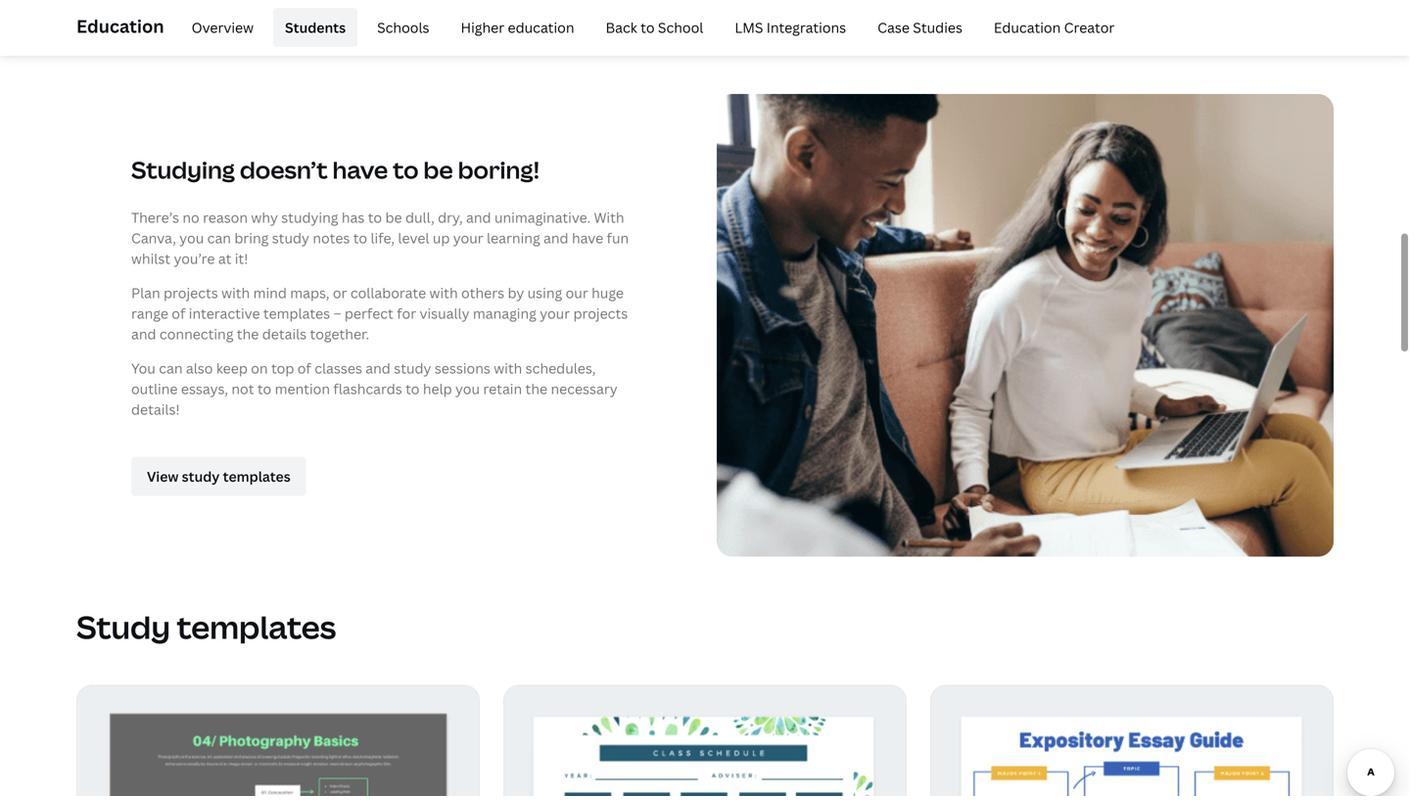 Task type: vqa. For each thing, say whether or not it's contained in the screenshot.
WHITEBOARD IMAGE
no



Task type: locate. For each thing, give the bounding box(es) containing it.
0 horizontal spatial of
[[172, 304, 186, 323]]

mention
[[275, 380, 330, 398]]

–
[[334, 304, 341, 323]]

projects
[[164, 284, 218, 302], [574, 304, 628, 323]]

0 horizontal spatial be
[[386, 208, 402, 227]]

up
[[433, 229, 450, 247]]

keep
[[216, 359, 248, 378]]

study up help
[[394, 359, 432, 378]]

0 horizontal spatial you
[[180, 229, 204, 247]]

1 vertical spatial of
[[298, 359, 311, 378]]

your
[[453, 229, 484, 247], [540, 304, 570, 323]]

study inside there's no reason why studying has to be dull, dry, and unimaginative. with canva, you can bring study notes to life, level up your learning and have fun whilst you're at it!
[[272, 229, 310, 247]]

templates inside plan projects with mind maps, or collaborate with others by using our huge range of interactive templates – perfect for visually managing your projects and connecting the details together.
[[263, 304, 330, 323]]

1 vertical spatial your
[[540, 304, 570, 323]]

0 vertical spatial can
[[207, 229, 231, 247]]

0 vertical spatial the
[[237, 325, 259, 343]]

integrations
[[767, 18, 847, 37]]

can inside there's no reason why studying has to be dull, dry, and unimaginative. with canva, you can bring study notes to life, level up your learning and have fun whilst you're at it!
[[207, 229, 231, 247]]

no
[[183, 208, 200, 227]]

have up the has
[[333, 154, 388, 186]]

your right up
[[453, 229, 484, 247]]

with up interactive
[[222, 284, 250, 302]]

of
[[172, 304, 186, 323], [298, 359, 311, 378]]

you down sessions
[[456, 380, 480, 398]]

doesn't
[[240, 154, 328, 186]]

the
[[237, 325, 259, 343], [526, 380, 548, 398]]

and up flashcards
[[366, 359, 391, 378]]

with up retain
[[494, 359, 523, 378]]

be
[[424, 154, 453, 186], [386, 208, 402, 227]]

lms integrations link
[[723, 8, 859, 47]]

0 horizontal spatial study
[[182, 467, 220, 486]]

case
[[878, 18, 910, 37]]

be up dry,
[[424, 154, 453, 186]]

1 horizontal spatial study
[[272, 229, 310, 247]]

0 vertical spatial be
[[424, 154, 453, 186]]

0 horizontal spatial with
[[222, 284, 250, 302]]

overview
[[192, 18, 254, 37]]

menu bar
[[172, 8, 1127, 47]]

with inside you can also keep on top of classes and study sessions with schedules, outline essays, not to mention flashcards to help you retain the necessary details!
[[494, 359, 523, 378]]

of up mention
[[298, 359, 311, 378]]

have inside there's no reason why studying has to be dull, dry, and unimaginative. with canva, you can bring study notes to life, level up your learning and have fun whilst you're at it!
[[572, 229, 604, 247]]

1 vertical spatial be
[[386, 208, 402, 227]]

0 vertical spatial study
[[272, 229, 310, 247]]

you
[[180, 229, 204, 247], [456, 380, 480, 398]]

why
[[251, 208, 278, 227]]

collaborate
[[351, 284, 426, 302]]

you're
[[174, 249, 215, 268]]

schools link
[[366, 8, 441, 47]]

education creator link
[[983, 8, 1127, 47]]

mind
[[253, 284, 287, 302]]

have
[[333, 154, 388, 186], [572, 229, 604, 247]]

can inside you can also keep on top of classes and study sessions with schedules, outline essays, not to mention flashcards to help you retain the necessary details!
[[159, 359, 183, 378]]

projects down you're
[[164, 284, 218, 302]]

of up the connecting
[[172, 304, 186, 323]]

1 horizontal spatial be
[[424, 154, 453, 186]]

to down on
[[258, 380, 272, 398]]

study down studying
[[272, 229, 310, 247]]

1 vertical spatial have
[[572, 229, 604, 247]]

studying
[[131, 154, 235, 186]]

1 vertical spatial study
[[394, 359, 432, 378]]

0 vertical spatial of
[[172, 304, 186, 323]]

menu bar containing overview
[[172, 8, 1127, 47]]

1 vertical spatial can
[[159, 359, 183, 378]]

content feature - students studying - right text - 630 x 398 image
[[717, 94, 1335, 557]]

student essay plan image
[[932, 686, 1334, 797]]

0 vertical spatial your
[[453, 229, 484, 247]]

with
[[222, 284, 250, 302], [430, 284, 458, 302], [494, 359, 523, 378]]

range
[[131, 304, 168, 323]]

dry,
[[438, 208, 463, 227]]

1 horizontal spatial have
[[572, 229, 604, 247]]

plan projects with mind maps, or collaborate with others by using our huge range of interactive templates – perfect for visually managing your projects and connecting the details together.
[[131, 284, 628, 343]]

0 vertical spatial templates
[[263, 304, 330, 323]]

1 vertical spatial templates
[[223, 467, 291, 486]]

you inside you can also keep on top of classes and study sessions with schedules, outline essays, not to mention flashcards to help you retain the necessary details!
[[456, 380, 480, 398]]

together.
[[310, 325, 369, 343]]

study inside you can also keep on top of classes and study sessions with schedules, outline essays, not to mention flashcards to help you retain the necessary details!
[[394, 359, 432, 378]]

0 horizontal spatial education
[[76, 14, 164, 38]]

and
[[466, 208, 491, 227], [544, 229, 569, 247], [131, 325, 156, 343], [366, 359, 391, 378]]

there's no reason why studying has to be dull, dry, and unimaginative. with canva, you can bring study notes to life, level up your learning and have fun whilst you're at it!
[[131, 208, 629, 268]]

education
[[76, 14, 164, 38], [994, 18, 1061, 37]]

level
[[398, 229, 430, 247]]

0 horizontal spatial can
[[159, 359, 183, 378]]

sessions
[[435, 359, 491, 378]]

with
[[594, 208, 625, 227]]

can up at
[[207, 229, 231, 247]]

the down interactive
[[237, 325, 259, 343]]

and down range
[[131, 325, 156, 343]]

templates
[[263, 304, 330, 323], [223, 467, 291, 486], [177, 606, 336, 649]]

studying
[[281, 208, 339, 227]]

1 horizontal spatial can
[[207, 229, 231, 247]]

have down the with
[[572, 229, 604, 247]]

can up outline
[[159, 359, 183, 378]]

projects down huge
[[574, 304, 628, 323]]

your down using
[[540, 304, 570, 323]]

1 vertical spatial the
[[526, 380, 548, 398]]

be up 'life,'
[[386, 208, 402, 227]]

view
[[147, 467, 179, 486]]

you
[[131, 359, 156, 378]]

the down schedules,
[[526, 380, 548, 398]]

2 vertical spatial study
[[182, 467, 220, 486]]

learning
[[487, 229, 541, 247]]

2 horizontal spatial with
[[494, 359, 523, 378]]

has
[[342, 208, 365, 227]]

studying doesn't have to be boring!
[[131, 154, 540, 186]]

view study templates link
[[131, 457, 306, 496]]

studies
[[913, 18, 963, 37]]

1 horizontal spatial education
[[994, 18, 1061, 37]]

1 horizontal spatial your
[[540, 304, 570, 323]]

help
[[423, 380, 452, 398]]

1 vertical spatial you
[[456, 380, 480, 398]]

back
[[606, 18, 638, 37]]

also
[[186, 359, 213, 378]]

0 horizontal spatial the
[[237, 325, 259, 343]]

the inside you can also keep on top of classes and study sessions with schedules, outline essays, not to mention flashcards to help you retain the necessary details!
[[526, 380, 548, 398]]

it!
[[235, 249, 248, 268]]

1 horizontal spatial you
[[456, 380, 480, 398]]

fun
[[607, 229, 629, 247]]

to left help
[[406, 380, 420, 398]]

you can also keep on top of classes and study sessions with schedules, outline essays, not to mention flashcards to help you retain the necessary details!
[[131, 359, 618, 419]]

to
[[641, 18, 655, 37], [393, 154, 419, 186], [368, 208, 382, 227], [353, 229, 368, 247], [258, 380, 272, 398], [406, 380, 420, 398]]

0 vertical spatial you
[[180, 229, 204, 247]]

0 horizontal spatial your
[[453, 229, 484, 247]]

students
[[285, 18, 346, 37]]

classes
[[315, 359, 362, 378]]

creator
[[1065, 18, 1115, 37]]

education for education
[[76, 14, 164, 38]]

0 vertical spatial projects
[[164, 284, 218, 302]]

1 horizontal spatial projects
[[574, 304, 628, 323]]

and down unimaginative.
[[544, 229, 569, 247]]

the inside plan projects with mind maps, or collaborate with others by using our huge range of interactive templates – perfect for visually managing your projects and connecting the details together.
[[237, 325, 259, 343]]

with up the visually
[[430, 284, 458, 302]]

1 horizontal spatial the
[[526, 380, 548, 398]]

study right the view
[[182, 467, 220, 486]]

0 horizontal spatial projects
[[164, 284, 218, 302]]

0 vertical spatial have
[[333, 154, 388, 186]]

outline
[[131, 380, 178, 398]]

notes
[[313, 229, 350, 247]]

2 horizontal spatial study
[[394, 359, 432, 378]]

1 horizontal spatial of
[[298, 359, 311, 378]]

you down no
[[180, 229, 204, 247]]

back to school
[[606, 18, 704, 37]]

boring!
[[458, 154, 540, 186]]

your inside plan projects with mind maps, or collaborate with others by using our huge range of interactive templates – perfect for visually managing your projects and connecting the details together.
[[540, 304, 570, 323]]

education creator
[[994, 18, 1115, 37]]



Task type: describe. For each thing, give the bounding box(es) containing it.
and inside plan projects with mind maps, or collaborate with others by using our huge range of interactive templates – perfect for visually managing your projects and connecting the details together.
[[131, 325, 156, 343]]

perfect
[[345, 304, 394, 323]]

flashcards
[[334, 380, 402, 398]]

education for education creator
[[994, 18, 1061, 37]]

details!
[[131, 400, 180, 419]]

dull,
[[406, 208, 435, 227]]

life,
[[371, 229, 395, 247]]

student mind map image
[[77, 686, 479, 797]]

1 horizontal spatial with
[[430, 284, 458, 302]]

schools
[[377, 18, 430, 37]]

education
[[508, 18, 575, 37]]

reason
[[203, 208, 248, 227]]

schedules,
[[526, 359, 596, 378]]

not
[[232, 380, 254, 398]]

you inside there's no reason why studying has to be dull, dry, and unimaginative. with canva, you can bring study notes to life, level up your learning and have fun whilst you're at it!
[[180, 229, 204, 247]]

case studies link
[[866, 8, 975, 47]]

lms
[[735, 18, 764, 37]]

student schedule image
[[505, 686, 906, 797]]

plan
[[131, 284, 160, 302]]

to down the has
[[353, 229, 368, 247]]

huge
[[592, 284, 624, 302]]

on
[[251, 359, 268, 378]]

managing
[[473, 304, 537, 323]]

your inside there's no reason why studying has to be dull, dry, and unimaginative. with canva, you can bring study notes to life, level up your learning and have fun whilst you're at it!
[[453, 229, 484, 247]]

0 horizontal spatial have
[[333, 154, 388, 186]]

by
[[508, 284, 524, 302]]

top
[[271, 359, 294, 378]]

be inside there's no reason why studying has to be dull, dry, and unimaginative. with canva, you can bring study notes to life, level up your learning and have fun whilst you're at it!
[[386, 208, 402, 227]]

case studies
[[878, 18, 963, 37]]

2 vertical spatial templates
[[177, 606, 336, 649]]

bring
[[235, 229, 269, 247]]

canva,
[[131, 229, 176, 247]]

to right the has
[[368, 208, 382, 227]]

for
[[397, 304, 417, 323]]

and inside you can also keep on top of classes and study sessions with schedules, outline essays, not to mention flashcards to help you retain the necessary details!
[[366, 359, 391, 378]]

of inside you can also keep on top of classes and study sessions with schedules, outline essays, not to mention flashcards to help you retain the necessary details!
[[298, 359, 311, 378]]

higher
[[461, 18, 505, 37]]

or
[[333, 284, 347, 302]]

lms integrations
[[735, 18, 847, 37]]

1 vertical spatial projects
[[574, 304, 628, 323]]

necessary
[[551, 380, 618, 398]]

maps,
[[290, 284, 330, 302]]

back to school link
[[594, 8, 716, 47]]

others
[[462, 284, 505, 302]]

interactive
[[189, 304, 260, 323]]

students link
[[273, 8, 358, 47]]

retain
[[483, 380, 522, 398]]

study
[[76, 606, 170, 649]]

school
[[658, 18, 704, 37]]

to up dull, on the left top
[[393, 154, 419, 186]]

whilst
[[131, 249, 171, 268]]

and right dry,
[[466, 208, 491, 227]]

our
[[566, 284, 589, 302]]

higher education link
[[449, 8, 586, 47]]

view study templates
[[147, 467, 291, 486]]

at
[[218, 249, 232, 268]]

visually
[[420, 304, 470, 323]]

details
[[262, 325, 307, 343]]

overview link
[[180, 8, 266, 47]]

connecting
[[160, 325, 234, 343]]

unimaginative.
[[495, 208, 591, 227]]

of inside plan projects with mind maps, or collaborate with others by using our huge range of interactive templates – perfect for visually managing your projects and connecting the details together.
[[172, 304, 186, 323]]

using
[[528, 284, 563, 302]]

to right back
[[641, 18, 655, 37]]

essays,
[[181, 380, 228, 398]]

there's
[[131, 208, 179, 227]]

study templates
[[76, 606, 336, 649]]

higher education
[[461, 18, 575, 37]]



